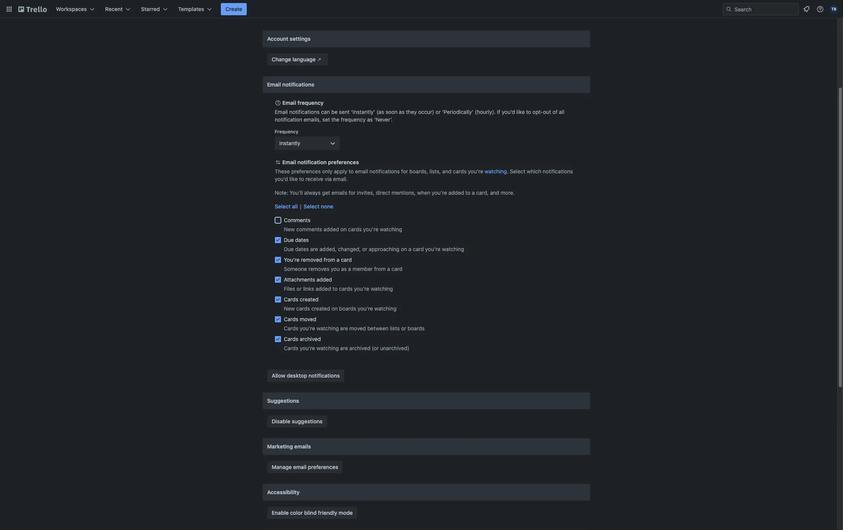 Task type: describe. For each thing, give the bounding box(es) containing it.
friendly
[[318, 510, 337, 516]]

cards for cards moved
[[284, 316, 299, 322]]

added down removes
[[317, 276, 332, 283]]

marketing emails
[[267, 443, 311, 450]]

due for due dates are added, changed, or approaching on a card you're watching
[[284, 246, 294, 252]]

0 vertical spatial boards
[[339, 305, 356, 312]]

notifications up email frequency
[[283, 81, 315, 88]]

soon
[[386, 109, 398, 115]]

watching link
[[485, 168, 507, 175]]

0 vertical spatial frequency
[[298, 99, 324, 106]]

you'll
[[290, 189, 303, 196]]

removes
[[309, 266, 330, 272]]

added right links at the bottom
[[316, 285, 331, 292]]

mentions,
[[392, 189, 416, 196]]

to down you
[[333, 285, 338, 292]]

0 horizontal spatial emails
[[295, 443, 311, 450]]

or inside email notifications can be sent 'instantly' (as soon as they occur) or 'periodically' (hourly). if you'd like to opt-out of all notification emails, set the frequency as 'never'.
[[436, 109, 441, 115]]

enable
[[272, 510, 289, 516]]

you'd inside . select which notifications you'd like to receive via email.
[[275, 176, 288, 182]]

files or links added to cards you're watching
[[284, 285, 393, 292]]

0 vertical spatial emails
[[332, 189, 348, 196]]

new for new comments added on cards you're watching
[[284, 226, 295, 232]]

'instantly'
[[351, 109, 375, 115]]

note: you'll always get emails for invites, direct mentions, when you're added to a card, and more.
[[275, 189, 515, 196]]

1 vertical spatial created
[[312, 305, 330, 312]]

1 vertical spatial for
[[349, 189, 356, 196]]

direct
[[376, 189, 390, 196]]

templates button
[[174, 3, 216, 15]]

0 horizontal spatial select
[[275, 203, 291, 210]]

changed,
[[338, 246, 361, 252]]

you'd inside email notifications can be sent 'instantly' (as soon as they occur) or 'periodically' (hourly). if you'd like to opt-out of all notification emails, set the frequency as 'never'.
[[502, 109, 515, 115]]

create
[[226, 6, 242, 12]]

added up added,
[[324, 226, 339, 232]]

new for new cards created on boards you're watching
[[284, 305, 295, 312]]

you
[[331, 266, 340, 272]]

dates for due dates
[[295, 237, 309, 243]]

unarchived)
[[381, 345, 410, 351]]

a left member
[[348, 266, 351, 272]]

new cards created on boards you're watching
[[284, 305, 397, 312]]

1 vertical spatial all
[[292, 203, 298, 210]]

1 vertical spatial boards
[[408, 325, 425, 332]]

a left card,
[[472, 189, 475, 196]]

receive
[[306, 176, 324, 182]]

card,
[[477, 189, 489, 196]]

emails,
[[304, 116, 321, 123]]

be
[[332, 109, 338, 115]]

enable color blind friendly mode link
[[267, 507, 358, 519]]

email for email notifications can be sent 'instantly' (as soon as they occur) or 'periodically' (hourly). if you'd like to opt-out of all notification emails, set the frequency as 'never'.
[[275, 109, 288, 115]]

0 vertical spatial for
[[402, 168, 408, 175]]

out
[[544, 109, 552, 115]]

recent
[[105, 6, 123, 12]]

0 horizontal spatial and
[[443, 168, 452, 175]]

someone removes you as a member from a card
[[284, 266, 403, 272]]

settings
[[290, 35, 311, 42]]

1 vertical spatial as
[[367, 116, 373, 123]]

cards down someone removes you as a member from a card
[[339, 285, 353, 292]]

enable color blind friendly mode
[[272, 510, 353, 516]]

starred button
[[137, 3, 172, 15]]

mode
[[339, 510, 353, 516]]

allow desktop notifications
[[272, 372, 340, 379]]

email notification preferences
[[283, 159, 359, 165]]

accessibility
[[267, 489, 300, 495]]

cards for cards archived
[[284, 336, 299, 342]]

recent button
[[101, 3, 135, 15]]

cards you're watching are moved between lists or boards
[[284, 325, 425, 332]]

these
[[275, 168, 290, 175]]

via
[[325, 176, 332, 182]]

1 horizontal spatial email
[[355, 168, 368, 175]]

(as
[[377, 109, 384, 115]]

1 horizontal spatial select
[[304, 203, 320, 210]]

|
[[300, 203, 302, 210]]

a up you
[[337, 256, 340, 263]]

you're removed from a card
[[284, 256, 352, 263]]

email notifications
[[267, 81, 315, 88]]

color
[[290, 510, 303, 516]]

frequency
[[275, 129, 299, 135]]

1 vertical spatial archived
[[350, 345, 371, 351]]

email for email frequency
[[283, 99, 296, 106]]

all inside email notifications can be sent 'instantly' (as soon as they occur) or 'periodically' (hourly). if you'd like to opt-out of all notification emails, set the frequency as 'never'.
[[559, 109, 565, 115]]

2 vertical spatial card
[[392, 266, 403, 272]]

0 horizontal spatial moved
[[300, 316, 317, 322]]

change language
[[272, 56, 316, 63]]

2 horizontal spatial on
[[401, 246, 407, 252]]

templates
[[178, 6, 204, 12]]

on for boards
[[332, 305, 338, 312]]

comments
[[297, 226, 322, 232]]

2 vertical spatial as
[[341, 266, 347, 272]]

0 vertical spatial created
[[300, 296, 319, 303]]

cards created
[[284, 296, 319, 303]]

0 vertical spatial card
[[413, 246, 424, 252]]

or down 'attachments'
[[297, 285, 302, 292]]

to inside . select which notifications you'd like to receive via email.
[[299, 176, 304, 182]]

marketing
[[267, 443, 293, 450]]

apply
[[334, 168, 348, 175]]

a down approaching
[[387, 266, 390, 272]]

sent
[[339, 109, 350, 115]]

comments
[[284, 217, 311, 223]]

allow desktop notifications link
[[267, 370, 345, 382]]

are for cards archived
[[340, 345, 348, 351]]

to left card,
[[466, 189, 471, 196]]

desktop
[[287, 372, 307, 379]]

you're
[[284, 256, 300, 263]]

attachments added
[[284, 276, 332, 283]]

like inside . select which notifications you'd like to receive via email.
[[290, 176, 298, 182]]

can
[[321, 109, 330, 115]]

new comments added on cards you're watching
[[284, 226, 402, 232]]

cards for cards you're watching are moved between lists or boards
[[284, 325, 299, 332]]

email notifications can be sent 'instantly' (as soon as they occur) or 'periodically' (hourly). if you'd like to opt-out of all notification emails, set the frequency as 'never'.
[[275, 109, 565, 123]]

0 notifications image
[[803, 5, 812, 14]]

select inside . select which notifications you'd like to receive via email.
[[510, 168, 526, 175]]



Task type: locate. For each thing, give the bounding box(es) containing it.
due dates are added, changed, or approaching on a card you're watching
[[284, 246, 465, 252]]

workspaces
[[56, 6, 87, 12]]

new down cards created
[[284, 305, 295, 312]]

1 horizontal spatial for
[[402, 168, 408, 175]]

you'd right "if"
[[502, 109, 515, 115]]

archived left (or
[[350, 345, 371, 351]]

to left receive
[[299, 176, 304, 182]]

a right approaching
[[409, 246, 412, 252]]

1 vertical spatial card
[[341, 256, 352, 263]]

0 horizontal spatial like
[[290, 176, 298, 182]]

2 vertical spatial on
[[332, 305, 338, 312]]

1 horizontal spatial archived
[[350, 345, 371, 351]]

lists
[[390, 325, 400, 332]]

0 horizontal spatial email
[[293, 464, 307, 470]]

like left opt-
[[517, 109, 525, 115]]

you'd down these
[[275, 176, 288, 182]]

1 horizontal spatial as
[[367, 116, 373, 123]]

3 cards from the top
[[284, 325, 299, 332]]

notification up the frequency
[[275, 116, 303, 123]]

due for due dates
[[284, 237, 294, 243]]

email up the frequency
[[275, 109, 288, 115]]

0 vertical spatial from
[[324, 256, 335, 263]]

like
[[517, 109, 525, 115], [290, 176, 298, 182]]

are down cards you're watching are moved between lists or boards
[[340, 345, 348, 351]]

disable suggestions
[[272, 418, 323, 425]]

files
[[284, 285, 295, 292]]

email.
[[333, 176, 348, 182]]

5 cards from the top
[[284, 345, 299, 351]]

. select which notifications you'd like to receive via email.
[[275, 168, 573, 182]]

0 vertical spatial archived
[[300, 336, 321, 342]]

new down comments on the left of page
[[284, 226, 295, 232]]

0 horizontal spatial archived
[[300, 336, 321, 342]]

or right changed,
[[363, 246, 368, 252]]

search image
[[726, 6, 732, 12]]

between
[[368, 325, 389, 332]]

1 horizontal spatial frequency
[[341, 116, 366, 123]]

cards archived
[[284, 336, 321, 342]]

invites,
[[357, 189, 375, 196]]

0 vertical spatial as
[[399, 109, 405, 115]]

1 horizontal spatial like
[[517, 109, 525, 115]]

'periodically'
[[442, 109, 474, 115]]

1 vertical spatial new
[[284, 305, 295, 312]]

preferences for notification
[[328, 159, 359, 165]]

moved up 'cards archived'
[[300, 316, 317, 322]]

1 new from the top
[[284, 226, 295, 232]]

1 horizontal spatial boards
[[408, 325, 425, 332]]

1 vertical spatial from
[[375, 266, 386, 272]]

notifications right which
[[543, 168, 573, 175]]

email down change on the left of page
[[267, 81, 281, 88]]

they
[[406, 109, 417, 115]]

0 horizontal spatial boards
[[339, 305, 356, 312]]

0 horizontal spatial for
[[349, 189, 356, 196]]

boards up cards you're watching are moved between lists or boards
[[339, 305, 356, 312]]

email for email notification preferences
[[283, 159, 296, 165]]

back to home image
[[18, 3, 47, 15]]

1 horizontal spatial emails
[[332, 189, 348, 196]]

2 new from the top
[[284, 305, 295, 312]]

and right lists,
[[443, 168, 452, 175]]

are up cards you're watching are archived (or unarchived)
[[340, 325, 348, 332]]

1 vertical spatial notification
[[298, 159, 327, 165]]

notifications right the "desktop"
[[309, 372, 340, 379]]

instantly
[[280, 140, 301, 146]]

if
[[498, 109, 501, 115]]

1 vertical spatial like
[[290, 176, 298, 182]]

cards for cards created
[[284, 296, 299, 303]]

1 vertical spatial on
[[401, 246, 407, 252]]

0 vertical spatial email
[[355, 168, 368, 175]]

cards right lists,
[[453, 168, 467, 175]]

preferences for email
[[308, 464, 338, 470]]

approaching
[[369, 246, 400, 252]]

as left the they
[[399, 109, 405, 115]]

(or
[[372, 345, 379, 351]]

like inside email notifications can be sent 'instantly' (as soon as they occur) or 'periodically' (hourly). if you'd like to opt-out of all notification emails, set the frequency as 'never'.
[[517, 109, 525, 115]]

for left "invites,"
[[349, 189, 356, 196]]

0 horizontal spatial all
[[292, 203, 298, 210]]

like down these
[[290, 176, 298, 182]]

from
[[324, 256, 335, 263], [375, 266, 386, 272]]

as down 'instantly'
[[367, 116, 373, 123]]

archived down 'cards moved' on the bottom of page
[[300, 336, 321, 342]]

workspaces button
[[51, 3, 99, 15]]

dates down comments
[[295, 237, 309, 243]]

0 vertical spatial all
[[559, 109, 565, 115]]

select right |
[[304, 203, 320, 210]]

on for cards
[[341, 226, 347, 232]]

notification inside email notifications can be sent 'instantly' (as soon as they occur) or 'periodically' (hourly). if you'd like to opt-out of all notification emails, set the frequency as 'never'.
[[275, 116, 303, 123]]

are
[[311, 246, 318, 252], [340, 325, 348, 332], [340, 345, 348, 351]]

disable
[[272, 418, 291, 425]]

on
[[341, 226, 347, 232], [401, 246, 407, 252], [332, 305, 338, 312]]

dates down due dates
[[295, 246, 309, 252]]

card right approaching
[[413, 246, 424, 252]]

card up someone removes you as a member from a card
[[341, 256, 352, 263]]

2 due from the top
[[284, 246, 294, 252]]

email right "manage"
[[293, 464, 307, 470]]

0 vertical spatial due
[[284, 237, 294, 243]]

primary element
[[0, 0, 844, 18]]

frequency up emails,
[[298, 99, 324, 106]]

all right of
[[559, 109, 565, 115]]

1 vertical spatial email
[[293, 464, 307, 470]]

0 vertical spatial preferences
[[328, 159, 359, 165]]

added
[[449, 189, 464, 196], [324, 226, 339, 232], [317, 276, 332, 283], [316, 285, 331, 292]]

1 horizontal spatial and
[[490, 189, 500, 196]]

opt-
[[533, 109, 544, 115]]

1 dates from the top
[[295, 237, 309, 243]]

change
[[272, 56, 291, 63]]

language
[[293, 56, 316, 63]]

2 cards from the top
[[284, 316, 299, 322]]

notifications inside . select which notifications you'd like to receive via email.
[[543, 168, 573, 175]]

frequency inside email notifications can be sent 'instantly' (as soon as they occur) or 'periodically' (hourly). if you'd like to opt-out of all notification emails, set the frequency as 'never'.
[[341, 116, 366, 123]]

get
[[322, 189, 330, 196]]

starred
[[141, 6, 160, 12]]

added left card,
[[449, 189, 464, 196]]

tyler black (tylerblack440) image
[[830, 5, 839, 14]]

attachments
[[284, 276, 315, 283]]

boards right lists
[[408, 325, 425, 332]]

of
[[553, 109, 558, 115]]

as right you
[[341, 266, 347, 272]]

email inside 'link'
[[293, 464, 307, 470]]

1 vertical spatial emails
[[295, 443, 311, 450]]

0 horizontal spatial card
[[341, 256, 352, 263]]

to right apply
[[349, 168, 354, 175]]

the
[[332, 116, 340, 123]]

cards up changed,
[[348, 226, 362, 232]]

none
[[321, 203, 334, 210]]

created
[[300, 296, 319, 303], [312, 305, 330, 312]]

cards you're watching are archived (or unarchived)
[[284, 345, 410, 351]]

for left boards,
[[402, 168, 408, 175]]

2 horizontal spatial card
[[413, 246, 424, 252]]

allow
[[272, 372, 286, 379]]

preferences
[[328, 159, 359, 165], [292, 168, 321, 175], [308, 464, 338, 470]]

1 vertical spatial are
[[340, 325, 348, 332]]

open information menu image
[[817, 5, 825, 13]]

due
[[284, 237, 294, 243], [284, 246, 294, 252]]

0 vertical spatial like
[[517, 109, 525, 115]]

change language link
[[267, 53, 328, 66]]

0 horizontal spatial as
[[341, 266, 347, 272]]

or right lists
[[401, 325, 407, 332]]

due dates
[[284, 237, 309, 243]]

1 due from the top
[[284, 237, 294, 243]]

only
[[322, 168, 333, 175]]

1 vertical spatial and
[[490, 189, 500, 196]]

notifications
[[283, 81, 315, 88], [290, 109, 320, 115], [370, 168, 400, 175], [543, 168, 573, 175], [309, 372, 340, 379]]

2 vertical spatial preferences
[[308, 464, 338, 470]]

occur)
[[419, 109, 434, 115]]

boards
[[339, 305, 356, 312], [408, 325, 425, 332]]

for
[[402, 168, 408, 175], [349, 189, 356, 196]]

0 vertical spatial are
[[311, 246, 318, 252]]

notifications down email frequency
[[290, 109, 320, 115]]

all left |
[[292, 203, 298, 210]]

account settings
[[267, 35, 311, 42]]

0 vertical spatial dates
[[295, 237, 309, 243]]

select all | select none
[[275, 203, 334, 210]]

manage email preferences link
[[267, 461, 343, 473]]

Search field
[[732, 3, 799, 15]]

0 horizontal spatial on
[[332, 305, 338, 312]]

email
[[267, 81, 281, 88], [283, 99, 296, 106], [275, 109, 288, 115], [283, 159, 296, 165]]

(hourly).
[[475, 109, 496, 115]]

1 vertical spatial dates
[[295, 246, 309, 252]]

always
[[304, 189, 321, 196]]

1 vertical spatial frequency
[[341, 116, 366, 123]]

select all button
[[275, 203, 298, 210]]

dates for due dates are added, changed, or approaching on a card you're watching
[[295, 246, 309, 252]]

1 horizontal spatial on
[[341, 226, 347, 232]]

more.
[[501, 189, 515, 196]]

0 vertical spatial and
[[443, 168, 452, 175]]

1 horizontal spatial from
[[375, 266, 386, 272]]

lists,
[[430, 168, 441, 175]]

all
[[559, 109, 565, 115], [292, 203, 298, 210]]

1 vertical spatial due
[[284, 246, 294, 252]]

on right approaching
[[401, 246, 407, 252]]

on down files or links added to cards you're watching
[[332, 305, 338, 312]]

email down email notifications
[[283, 99, 296, 106]]

notification up receive
[[298, 159, 327, 165]]

preferences inside 'link'
[[308, 464, 338, 470]]

0 horizontal spatial you'd
[[275, 176, 288, 182]]

new
[[284, 226, 295, 232], [284, 305, 295, 312]]

created down cards created
[[312, 305, 330, 312]]

select
[[510, 168, 526, 175], [275, 203, 291, 210], [304, 203, 320, 210]]

1 vertical spatial preferences
[[292, 168, 321, 175]]

cards for cards you're watching are archived (or unarchived)
[[284, 345, 299, 351]]

on up changed,
[[341, 226, 347, 232]]

1 horizontal spatial moved
[[350, 325, 366, 332]]

these preferences only apply to email notifications for boards, lists, and cards you're watching
[[275, 168, 507, 175]]

0 vertical spatial new
[[284, 226, 295, 232]]

1 horizontal spatial all
[[559, 109, 565, 115]]

manage
[[272, 464, 292, 470]]

0 vertical spatial on
[[341, 226, 347, 232]]

email up these
[[283, 159, 296, 165]]

2 dates from the top
[[295, 246, 309, 252]]

to left opt-
[[527, 109, 532, 115]]

email for email notifications
[[267, 81, 281, 88]]

1 vertical spatial you'd
[[275, 176, 288, 182]]

create button
[[221, 3, 247, 15]]

are for cards moved
[[340, 325, 348, 332]]

frequency down sent
[[341, 116, 366, 123]]

suggestions
[[267, 397, 299, 404]]

and right card,
[[490, 189, 500, 196]]

0 vertical spatial moved
[[300, 316, 317, 322]]

'never'.
[[374, 116, 393, 123]]

cards down cards created
[[297, 305, 310, 312]]

select right .
[[510, 168, 526, 175]]

removed
[[301, 256, 323, 263]]

blind
[[304, 510, 317, 516]]

1 vertical spatial moved
[[350, 325, 366, 332]]

or
[[436, 109, 441, 115], [363, 246, 368, 252], [297, 285, 302, 292], [401, 325, 407, 332]]

sm image
[[316, 56, 323, 63]]

emails right get
[[332, 189, 348, 196]]

4 cards from the top
[[284, 336, 299, 342]]

0 vertical spatial notification
[[275, 116, 303, 123]]

manage email preferences
[[272, 464, 338, 470]]

account
[[267, 35, 289, 42]]

moved left between
[[350, 325, 366, 332]]

email right apply
[[355, 168, 368, 175]]

emails up manage email preferences
[[295, 443, 311, 450]]

notification
[[275, 116, 303, 123], [298, 159, 327, 165]]

email frequency
[[283, 99, 324, 106]]

select down "note:"
[[275, 203, 291, 210]]

email inside email notifications can be sent 'instantly' (as soon as they occur) or 'periodically' (hourly). if you'd like to opt-out of all notification emails, set the frequency as 'never'.
[[275, 109, 288, 115]]

1 cards from the top
[[284, 296, 299, 303]]

are up removed in the left top of the page
[[311, 246, 318, 252]]

0 horizontal spatial frequency
[[298, 99, 324, 106]]

0 horizontal spatial from
[[324, 256, 335, 263]]

notifications inside email notifications can be sent 'instantly' (as soon as they occur) or 'periodically' (hourly). if you'd like to opt-out of all notification emails, set the frequency as 'never'.
[[290, 109, 320, 115]]

1 horizontal spatial card
[[392, 266, 403, 272]]

as
[[399, 109, 405, 115], [367, 116, 373, 123], [341, 266, 347, 272]]

someone
[[284, 266, 307, 272]]

cards moved
[[284, 316, 317, 322]]

card down approaching
[[392, 266, 403, 272]]

notifications up direct
[[370, 168, 400, 175]]

2 horizontal spatial select
[[510, 168, 526, 175]]

created down links at the bottom
[[300, 296, 319, 303]]

0 vertical spatial you'd
[[502, 109, 515, 115]]

from right member
[[375, 266, 386, 272]]

1 horizontal spatial you'd
[[502, 109, 515, 115]]

you'd
[[502, 109, 515, 115], [275, 176, 288, 182]]

member
[[353, 266, 373, 272]]

when
[[417, 189, 431, 196]]

note:
[[275, 189, 288, 196]]

2 vertical spatial are
[[340, 345, 348, 351]]

to inside email notifications can be sent 'instantly' (as soon as they occur) or 'periodically' (hourly). if you'd like to opt-out of all notification emails, set the frequency as 'never'.
[[527, 109, 532, 115]]

or right occur)
[[436, 109, 441, 115]]

2 horizontal spatial as
[[399, 109, 405, 115]]

links
[[303, 285, 314, 292]]

from down added,
[[324, 256, 335, 263]]



Task type: vqa. For each thing, say whether or not it's contained in the screenshot.


